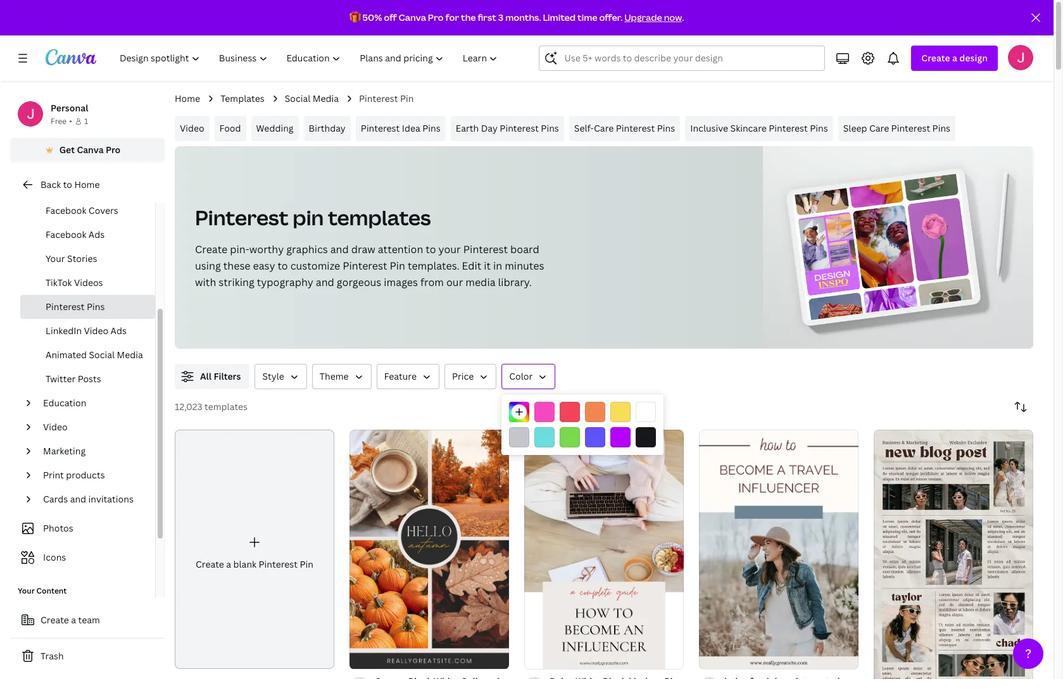 Task type: vqa. For each thing, say whether or not it's contained in the screenshot.
thousands
no



Task type: locate. For each thing, give the bounding box(es) containing it.
#fd5152 image
[[560, 402, 580, 423]]

1 horizontal spatial social
[[285, 92, 311, 105]]

pin up the idea
[[400, 92, 414, 105]]

2 horizontal spatial a
[[953, 52, 958, 64]]

1 vertical spatial facebook
[[46, 229, 86, 241]]

print
[[43, 469, 64, 481]]

pins inside self-care pinterest pins link
[[657, 122, 675, 134]]

0 horizontal spatial social
[[89, 349, 115, 361]]

video up the animated social media
[[84, 325, 108, 337]]

using
[[195, 259, 221, 273]]

icons link
[[18, 546, 148, 570]]

theme button
[[312, 364, 372, 390]]

#55dbe0 image
[[535, 428, 555, 448], [535, 428, 555, 448]]

free
[[51, 116, 67, 127]]

#ffffff image
[[636, 402, 656, 423], [636, 402, 656, 423]]

pin down the attention on the left top of the page
[[390, 259, 405, 273]]

pinterest up pin-
[[195, 204, 289, 231]]

50%
[[363, 11, 382, 23]]

home
[[175, 92, 200, 105], [74, 179, 100, 191]]

pinterest down pinterest pin
[[361, 122, 400, 134]]

care inside self-care pinterest pins link
[[594, 122, 614, 134]]

pinterest right the blank
[[259, 559, 298, 571]]

striking
[[219, 276, 255, 290]]

video inside linkedin video ads link
[[84, 325, 108, 337]]

cards
[[43, 493, 68, 506]]

a left design
[[953, 52, 958, 64]]

2 horizontal spatial video
[[180, 122, 204, 134]]

create for create pin-worthy graphics and draw attention to your pinterest board using these easy to customize pinterest pin templates. edit it in minutes with striking typography and gorgeous images from our media library.
[[195, 243, 228, 257]]

0 horizontal spatial video link
[[38, 416, 148, 440]]

canva right off at left top
[[399, 11, 426, 23]]

your for your content
[[18, 586, 35, 597]]

your for your stories
[[46, 253, 65, 265]]

pins inside the inclusive skincare pinterest pins link
[[810, 122, 828, 134]]

0 vertical spatial your
[[46, 253, 65, 265]]

1 horizontal spatial care
[[870, 122, 890, 134]]

pinterest pin
[[359, 92, 414, 105]]

pinterest idea pins link
[[356, 116, 446, 141]]

#fe884c image
[[585, 402, 606, 423], [585, 402, 606, 423]]

0 vertical spatial to
[[63, 179, 72, 191]]

and down customize
[[316, 276, 334, 290]]

to right back
[[63, 179, 72, 191]]

Sort by button
[[1009, 395, 1034, 420]]

a inside dropdown button
[[953, 52, 958, 64]]

0 horizontal spatial to
[[63, 179, 72, 191]]

facebook ads
[[46, 229, 105, 241]]

pro up "back to home" link
[[106, 144, 121, 156]]

filters
[[214, 371, 241, 383]]

0 vertical spatial video
[[180, 122, 204, 134]]

get canva pro button
[[10, 138, 165, 162]]

linkedin
[[46, 325, 82, 337]]

1 vertical spatial home
[[74, 179, 100, 191]]

0 horizontal spatial home
[[74, 179, 100, 191]]

home left templates
[[175, 92, 200, 105]]

gorgeous
[[337, 276, 382, 290]]

0 horizontal spatial templates
[[205, 401, 248, 413]]

pin right the blank
[[300, 559, 314, 571]]

inclusive
[[691, 122, 729, 134]]

trash
[[41, 651, 64, 663]]

0 vertical spatial templates
[[328, 204, 431, 231]]

our
[[447, 276, 463, 290]]

images
[[384, 276, 418, 290]]

pins inside pinterest idea pins link
[[423, 122, 441, 134]]

#fed958 image
[[611, 402, 631, 423], [611, 402, 631, 423]]

#fd5ebb image
[[535, 402, 555, 423], [535, 402, 555, 423]]

pinterest right day
[[500, 122, 539, 134]]

ads down covers
[[89, 229, 105, 241]]

12,023 templates
[[175, 401, 248, 413]]

tiktok videos link
[[20, 271, 155, 295]]

earth day pinterest pins
[[456, 122, 559, 134]]

templates down filters in the bottom of the page
[[205, 401, 248, 413]]

.
[[682, 11, 684, 23]]

#b612fb image
[[611, 428, 631, 448], [611, 428, 631, 448]]

0 vertical spatial canva
[[399, 11, 426, 23]]

care inside sleep care pinterest pins link
[[870, 122, 890, 134]]

1 vertical spatial video
[[84, 325, 108, 337]]

covers
[[89, 205, 118, 217]]

tiktok
[[46, 277, 72, 289]]

1 vertical spatial your
[[18, 586, 35, 597]]

orange black white collage autumn pumpkin coffee pinterest pin image
[[350, 430, 509, 670]]

create left the blank
[[196, 559, 224, 571]]

create inside 'link'
[[196, 559, 224, 571]]

skincare
[[731, 122, 767, 134]]

2 vertical spatial and
[[70, 493, 86, 506]]

1 facebook from the top
[[46, 205, 86, 217]]

top level navigation element
[[111, 46, 509, 71]]

facebook covers
[[46, 205, 118, 217]]

1 horizontal spatial your
[[46, 253, 65, 265]]

0 horizontal spatial a
[[71, 614, 76, 627]]

pinterest inside 'link'
[[259, 559, 298, 571]]

pinterest right skincare
[[769, 122, 808, 134]]

0 horizontal spatial canva
[[77, 144, 104, 156]]

1 vertical spatial media
[[117, 349, 143, 361]]

feature button
[[377, 364, 440, 390]]

1 horizontal spatial pro
[[428, 11, 444, 23]]

create inside create pin-worthy graphics and draw attention to your pinterest board using these easy to customize pinterest pin templates. edit it in minutes with striking typography and gorgeous images from our media library.
[[195, 243, 228, 257]]

add a new color image
[[509, 402, 530, 423], [509, 402, 530, 423]]

0 vertical spatial home
[[175, 92, 200, 105]]

day
[[481, 122, 498, 134]]

media
[[466, 276, 496, 290]]

your stories
[[46, 253, 97, 265]]

create for create a team
[[41, 614, 69, 627]]

video down home link
[[180, 122, 204, 134]]

#74d353 image
[[560, 428, 580, 448]]

sleep care pinterest pins
[[844, 122, 951, 134]]

1 vertical spatial social
[[89, 349, 115, 361]]

social media
[[285, 92, 339, 105]]

2 care from the left
[[870, 122, 890, 134]]

tiktok videos
[[46, 277, 103, 289]]

2 vertical spatial to
[[278, 259, 288, 273]]

time
[[578, 11, 598, 23]]

pinterest up it
[[464, 243, 508, 257]]

stories
[[67, 253, 97, 265]]

create up 'using'
[[195, 243, 228, 257]]

video link down home link
[[175, 116, 209, 141]]

0 vertical spatial pin
[[400, 92, 414, 105]]

pins
[[423, 122, 441, 134], [541, 122, 559, 134], [657, 122, 675, 134], [810, 122, 828, 134], [933, 122, 951, 134], [87, 301, 105, 313]]

create down content
[[41, 614, 69, 627]]

2 facebook from the top
[[46, 229, 86, 241]]

posts
[[78, 373, 101, 385]]

1 vertical spatial templates
[[205, 401, 248, 413]]

pin inside 'link'
[[300, 559, 314, 571]]

videos
[[74, 277, 103, 289]]

1 vertical spatial pin
[[390, 259, 405, 273]]

home up facebook covers link
[[74, 179, 100, 191]]

1 vertical spatial to
[[426, 243, 436, 257]]

pins for self-care pinterest pins
[[657, 122, 675, 134]]

pinterest pin templates image
[[764, 146, 1034, 349], [799, 212, 861, 296]]

your up tiktok at top left
[[46, 253, 65, 265]]

social up wedding
[[285, 92, 311, 105]]

1 horizontal spatial canva
[[399, 11, 426, 23]]

animated
[[46, 349, 87, 361]]

get
[[59, 144, 75, 156]]

templates up draw
[[328, 204, 431, 231]]

1 horizontal spatial media
[[313, 92, 339, 105]]

feature
[[384, 371, 417, 383]]

Search search field
[[565, 46, 817, 70]]

and right cards
[[70, 493, 86, 506]]

pins inside sleep care pinterest pins link
[[933, 122, 951, 134]]

facebook up your stories
[[46, 229, 86, 241]]

create for create a design
[[922, 52, 951, 64]]

video
[[180, 122, 204, 134], [84, 325, 108, 337], [43, 421, 68, 433]]

0 horizontal spatial care
[[594, 122, 614, 134]]

video up marketing
[[43, 421, 68, 433]]

animated social media
[[46, 349, 143, 361]]

social
[[285, 92, 311, 105], [89, 349, 115, 361]]

your stories link
[[20, 247, 155, 271]]

1 vertical spatial pro
[[106, 144, 121, 156]]

pro left for
[[428, 11, 444, 23]]

0 vertical spatial a
[[953, 52, 958, 64]]

canva right get
[[77, 144, 104, 156]]

a for design
[[953, 52, 958, 64]]

0 vertical spatial video link
[[175, 116, 209, 141]]

#15181b image
[[636, 428, 656, 448]]

a inside 'link'
[[226, 559, 231, 571]]

social up posts
[[89, 349, 115, 361]]

beige white black modern pinterest pin image
[[525, 430, 684, 670]]

#15181b image
[[636, 428, 656, 448]]

facebook for facebook covers
[[46, 205, 86, 217]]

0 horizontal spatial pro
[[106, 144, 121, 156]]

0 vertical spatial social
[[285, 92, 311, 105]]

pin
[[400, 92, 414, 105], [390, 259, 405, 273], [300, 559, 314, 571]]

james peterson image
[[1009, 45, 1034, 70]]

0 horizontal spatial video
[[43, 421, 68, 433]]

#4a66fb image
[[585, 428, 606, 448], [585, 428, 606, 448]]

a left the blank
[[226, 559, 231, 571]]

months.
[[506, 11, 541, 23]]

0 horizontal spatial your
[[18, 586, 35, 597]]

your inside your stories link
[[46, 253, 65, 265]]

pinterest
[[359, 92, 398, 105], [361, 122, 400, 134], [500, 122, 539, 134], [616, 122, 655, 134], [769, 122, 808, 134], [892, 122, 931, 134], [195, 204, 289, 231], [464, 243, 508, 257], [343, 259, 387, 273], [46, 301, 85, 313], [259, 559, 298, 571]]

cards and invitations
[[43, 493, 134, 506]]

video link up marketing
[[38, 416, 148, 440]]

media
[[313, 92, 339, 105], [117, 349, 143, 361]]

social media link
[[285, 92, 339, 106]]

0 horizontal spatial media
[[117, 349, 143, 361]]

twitter
[[46, 373, 76, 385]]

1 horizontal spatial templates
[[328, 204, 431, 231]]

create a team button
[[10, 608, 165, 633]]

2 horizontal spatial to
[[426, 243, 436, 257]]

create a design button
[[912, 46, 998, 71]]

create a blank pinterest pin
[[196, 559, 314, 571]]

a left team
[[71, 614, 76, 627]]

care for sleep
[[870, 122, 890, 134]]

earth
[[456, 122, 479, 134]]

team
[[78, 614, 100, 627]]

invitations
[[88, 493, 134, 506]]

1 care from the left
[[594, 122, 614, 134]]

back to home link
[[10, 172, 165, 198]]

2 vertical spatial a
[[71, 614, 76, 627]]

canva
[[399, 11, 426, 23], [77, 144, 104, 156]]

to up templates.
[[426, 243, 436, 257]]

a for blank
[[226, 559, 231, 571]]

home link
[[175, 92, 200, 106]]

facebook up facebook ads
[[46, 205, 86, 217]]

#c1c6cb image
[[509, 428, 530, 448], [509, 428, 530, 448]]

pins inside the earth day pinterest pins link
[[541, 122, 559, 134]]

edit
[[462, 259, 482, 273]]

media down linkedin video ads link
[[117, 349, 143, 361]]

None search field
[[539, 46, 826, 71]]

0 vertical spatial facebook
[[46, 205, 86, 217]]

self-care pinterest pins
[[574, 122, 675, 134]]

2 vertical spatial pin
[[300, 559, 314, 571]]

1 horizontal spatial ads
[[111, 325, 127, 337]]

0 horizontal spatial ads
[[89, 229, 105, 241]]

a inside button
[[71, 614, 76, 627]]

create left design
[[922, 52, 951, 64]]

and inside cards and invitations link
[[70, 493, 86, 506]]

your left content
[[18, 586, 35, 597]]

your content
[[18, 586, 67, 597]]

limited
[[543, 11, 576, 23]]

create inside dropdown button
[[922, 52, 951, 64]]

create inside button
[[41, 614, 69, 627]]

1 horizontal spatial a
[[226, 559, 231, 571]]

1 vertical spatial canva
[[77, 144, 104, 156]]

price button
[[445, 364, 497, 390]]

1 horizontal spatial video
[[84, 325, 108, 337]]

media up "birthday" at top
[[313, 92, 339, 105]]

birthday
[[309, 122, 346, 134]]

inclusive skincare pinterest pins
[[691, 122, 828, 134]]

your
[[46, 253, 65, 265], [18, 586, 35, 597]]

to up typography
[[278, 259, 288, 273]]

1 vertical spatial a
[[226, 559, 231, 571]]

and left draw
[[330, 243, 349, 257]]

from
[[421, 276, 444, 290]]

products
[[66, 469, 105, 481]]

ads up the animated social media
[[111, 325, 127, 337]]



Task type: describe. For each thing, give the bounding box(es) containing it.
all filters
[[200, 371, 241, 383]]

style
[[263, 371, 284, 383]]

twitter posts link
[[20, 367, 155, 392]]

pinterest up the linkedin
[[46, 301, 85, 313]]

2 vertical spatial video
[[43, 421, 68, 433]]

color
[[510, 371, 533, 383]]

1 vertical spatial and
[[316, 276, 334, 290]]

all
[[200, 371, 212, 383]]

draw
[[351, 243, 376, 257]]

color button
[[502, 364, 556, 390]]

your
[[439, 243, 461, 257]]

print products
[[43, 469, 105, 481]]

create a team
[[41, 614, 100, 627]]

blank
[[233, 559, 257, 571]]

pins for earth day pinterest pins
[[541, 122, 559, 134]]

brown aesthetic modern elegant fashion lifestyle newspaper blog your story image
[[874, 430, 1034, 680]]

create a blank pinterest pin element
[[175, 430, 334, 670]]

🎁
[[349, 11, 361, 23]]

photos
[[43, 523, 73, 535]]

education link
[[38, 392, 148, 416]]

food link
[[214, 116, 246, 141]]

1 vertical spatial video link
[[38, 416, 148, 440]]

with
[[195, 276, 216, 290]]

1 horizontal spatial video link
[[175, 116, 209, 141]]

these
[[223, 259, 251, 273]]

create a design
[[922, 52, 988, 64]]

icons
[[43, 552, 66, 564]]

care for self-
[[594, 122, 614, 134]]

get canva pro
[[59, 144, 121, 156]]

create for create a blank pinterest pin
[[196, 559, 224, 571]]

1 horizontal spatial to
[[278, 259, 288, 273]]

upgrade now button
[[625, 11, 682, 23]]

wedding
[[256, 122, 294, 134]]

🎁 50% off canva pro for the first 3 months. limited time offer. upgrade now .
[[349, 11, 684, 23]]

easy
[[253, 259, 275, 273]]

in
[[494, 259, 503, 273]]

0 vertical spatial ads
[[89, 229, 105, 241]]

cards and invitations link
[[38, 488, 148, 512]]

inclusive skincare pinterest pins link
[[686, 116, 834, 141]]

pinterest right sleep
[[892, 122, 931, 134]]

0 vertical spatial pro
[[428, 11, 444, 23]]

facebook covers link
[[20, 199, 155, 223]]

style button
[[255, 364, 307, 390]]

sleep care pinterest pins link
[[839, 116, 956, 141]]

content
[[36, 586, 67, 597]]

pins for inclusive skincare pinterest pins
[[810, 122, 828, 134]]

photos link
[[18, 517, 148, 541]]

create pin-worthy graphics and draw attention to your pinterest board using these easy to customize pinterest pin templates. edit it in minutes with striking typography and gorgeous images from our media library.
[[195, 243, 544, 290]]

wedding link
[[251, 116, 299, 141]]

pinterest pins
[[46, 301, 105, 313]]

canva inside get canva pro button
[[77, 144, 104, 156]]

self-care pinterest pins link
[[569, 116, 681, 141]]

beige feminine pinterest pin image
[[699, 430, 859, 670]]

free •
[[51, 116, 72, 127]]

pin inside create pin-worthy graphics and draw attention to your pinterest board using these easy to customize pinterest pin templates. edit it in minutes with striking typography and gorgeous images from our media library.
[[390, 259, 405, 273]]

pinterest right self-
[[616, 122, 655, 134]]

pins for sleep care pinterest pins
[[933, 122, 951, 134]]

12,023
[[175, 401, 202, 413]]

pinterest up pinterest idea pins
[[359, 92, 398, 105]]

facebook for facebook ads
[[46, 229, 86, 241]]

1 horizontal spatial home
[[175, 92, 200, 105]]

1 vertical spatial ads
[[111, 325, 127, 337]]

print products link
[[38, 464, 148, 488]]

linkedin video ads link
[[20, 319, 155, 343]]

animated social media link
[[20, 343, 155, 367]]

1
[[84, 116, 88, 127]]

upgrade
[[625, 11, 662, 23]]

marketing link
[[38, 440, 148, 464]]

board
[[511, 243, 540, 257]]

graphics
[[286, 243, 328, 257]]

pinterest pin templates
[[195, 204, 431, 231]]

a for team
[[71, 614, 76, 627]]

linkedin video ads
[[46, 325, 127, 337]]

#74d353 image
[[560, 428, 580, 448]]

pro inside get canva pro button
[[106, 144, 121, 156]]

#fd5152 image
[[560, 402, 580, 423]]

now
[[664, 11, 682, 23]]

education
[[43, 397, 86, 409]]

templates
[[221, 92, 265, 105]]

for
[[446, 11, 459, 23]]

pin
[[293, 204, 324, 231]]

pinterest idea pins
[[361, 122, 441, 134]]

all filters button
[[175, 364, 250, 390]]

pin-
[[230, 243, 249, 257]]

off
[[384, 11, 397, 23]]

food
[[220, 122, 241, 134]]

idea
[[402, 122, 421, 134]]

sleep
[[844, 122, 868, 134]]

0 vertical spatial and
[[330, 243, 349, 257]]

library.
[[498, 276, 532, 290]]

theme
[[320, 371, 349, 383]]

offer.
[[600, 11, 623, 23]]

pinterest down draw
[[343, 259, 387, 273]]

3
[[498, 11, 504, 23]]

0 vertical spatial media
[[313, 92, 339, 105]]

trash link
[[10, 644, 165, 670]]



